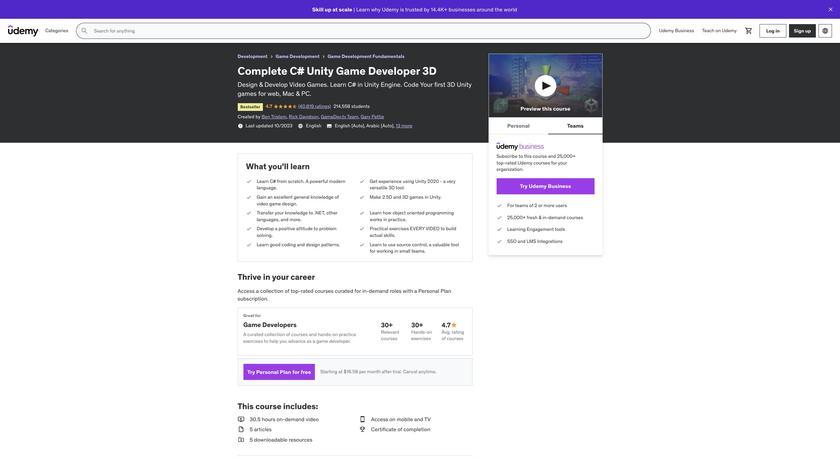 Task type: describe. For each thing, give the bounding box(es) containing it.
thrive
[[238, 272, 261, 282]]

top-
[[291, 288, 301, 295]]

design.
[[282, 201, 297, 207]]

for inside "try personal plan for free" "link"
[[292, 369, 300, 375]]

on inside '30+ hands-on exercises'
[[427, 329, 432, 335]]

.net,
[[314, 210, 325, 216]]

25,000+ inside 'subscribe to this course and 25,000+ top‑rated udemy courses for your organization.'
[[557, 153, 576, 159]]

1 vertical spatial ratings)
[[315, 103, 331, 109]]

learn for learn good coding and design patterns.
[[257, 242, 269, 248]]

this inside preview this course button
[[542, 105, 552, 112]]

exercises inside '30+ hands-on exercises'
[[411, 336, 431, 342]]

cancel
[[403, 369, 418, 375]]

teach on udemy
[[702, 28, 737, 34]]

attitude
[[296, 226, 313, 232]]

30+ for 30+ hands-on exercises
[[411, 321, 423, 329]]

1 vertical spatial 214,558 students
[[333, 103, 370, 109]]

in- inside access a collection of top-rated courses curated for in-demand roles with a personal plan subscription.
[[362, 288, 369, 295]]

why
[[371, 6, 381, 13]]

complete c# unity game developer 3d design & develop video games. learn c# in unity engine. code your first 3d unity games for web, mac & pc.
[[238, 64, 472, 98]]

certificate of completion
[[371, 426, 430, 433]]

0 horizontal spatial by
[[256, 114, 260, 120]]

sso
[[507, 238, 517, 244]]

try personal plan for free link
[[243, 364, 315, 380]]

courses inside access a collection of top-rated courses curated for in-demand roles with a personal plan subscription.
[[315, 288, 334, 295]]

of left 2
[[529, 203, 533, 209]]

to inside learn to use source control, a valuable tool for working in small teams.
[[383, 242, 387, 248]]

and down tool.
[[393, 194, 401, 200]]

object
[[393, 210, 406, 216]]

3d up your
[[422, 64, 437, 78]]

this course includes:
[[238, 402, 318, 412]]

you'll
[[268, 161, 289, 172]]

unity.
[[430, 194, 442, 200]]

or
[[538, 203, 543, 209]]

log
[[766, 28, 775, 34]]

2 vertical spatial your
[[272, 272, 289, 282]]

and inside great for game developers a curated collection of courses and hands-on practice exercises to help you advance as a game developer.
[[309, 332, 317, 338]]

choose a language image
[[822, 27, 829, 34]]

10/2023
[[274, 123, 292, 129]]

gary
[[361, 114, 370, 120]]

scratch.
[[288, 178, 305, 184]]

integrations
[[537, 238, 563, 244]]

|
[[354, 6, 355, 13]]

up for skill
[[325, 6, 331, 13]]

1 horizontal spatial in-
[[543, 215, 548, 221]]

game up complete
[[276, 53, 289, 59]]

a inside learn to use source control, a valuable tool for working in small teams.
[[429, 242, 431, 248]]

0 horizontal spatial demand
[[285, 416, 304, 423]]

in right log
[[776, 28, 780, 34]]

to inside transfer your knowledge to .net, other languages, and more.
[[309, 210, 313, 216]]

pc.
[[301, 89, 311, 98]]

working
[[377, 248, 393, 254]]

a inside get experience using unity 2020 - a very versatile 3d tool.
[[443, 178, 446, 184]]

certificate
[[371, 426, 396, 433]]

small image for 5 articles
[[238, 426, 244, 434]]

0 horizontal spatial 214,558 students
[[83, 12, 119, 18]]

unity inside get experience using unity 2020 - a very versatile 3d tool.
[[415, 178, 426, 184]]

plan inside "link"
[[280, 369, 291, 375]]

log in
[[766, 28, 780, 34]]

tv
[[424, 416, 431, 423]]

on left mobile
[[389, 416, 396, 423]]

use
[[388, 242, 396, 248]]

of down access on mobile and tv
[[398, 426, 402, 433]]

english [auto], arabic [auto] , 13 more
[[335, 123, 412, 129]]

0 vertical spatial demand
[[548, 215, 566, 221]]

a for scratch.
[[306, 178, 309, 184]]

avg.
[[442, 329, 451, 335]]

as
[[307, 338, 312, 344]]

learn good coding and design patterns.
[[257, 242, 340, 248]]

game up complete c# unity game developer 3d design & develop video games. learn c# in unity engine. code your first 3d unity games for web, mac & pc.
[[328, 53, 341, 59]]

learn right |
[[356, 6, 370, 13]]

for inside access a collection of top-rated courses curated for in-demand roles with a personal plan subscription.
[[354, 288, 361, 295]]

exercises inside great for game developers a curated collection of courses and hands-on practice exercises to help you advance as a game developer.
[[243, 338, 263, 344]]

30.5
[[250, 416, 261, 423]]

1 vertical spatial &
[[296, 89, 300, 98]]

actual
[[370, 232, 383, 238]]

0 horizontal spatial &
[[259, 81, 263, 89]]

trusted
[[405, 6, 423, 13]]

0 vertical spatial at
[[333, 6, 338, 13]]

log in link
[[760, 24, 786, 38]]

1 horizontal spatial 214,558
[[333, 103, 350, 109]]

0 horizontal spatial 4.7
[[33, 12, 40, 18]]

5 articles
[[250, 426, 272, 433]]

programming
[[426, 210, 454, 216]]

demand inside access a collection of top-rated courses curated for in-demand roles with a personal plan subscription.
[[369, 288, 388, 295]]

try udemy business link
[[497, 178, 594, 195]]

courses inside great for game developers a curated collection of courses and hands-on practice exercises to help you advance as a game developer.
[[291, 332, 308, 338]]

video inside gain an excellent general knowledge of video game design.
[[257, 201, 268, 207]]

teams
[[567, 122, 584, 129]]

develop a positive attitude to problem solving.
[[257, 226, 337, 238]]

personal button
[[488, 118, 548, 134]]

created by ben tristem , rick davidson , gamedev.tv team , gary pettie
[[238, 114, 384, 120]]

3d right first
[[447, 81, 455, 89]]

for inside great for game developers a curated collection of courses and hands-on practice exercises to help you advance as a game developer.
[[255, 313, 261, 318]]

completion
[[404, 426, 430, 433]]

access for access a collection of top-rated courses curated for in-demand roles with a personal plan subscription.
[[238, 288, 255, 295]]

30.5 hours on-demand video
[[250, 416, 319, 423]]

hours
[[262, 416, 275, 423]]

get
[[370, 178, 377, 184]]

exercises inside practical exercises every video to build actual skills.
[[389, 226, 409, 232]]

and inside transfer your knowledge to .net, other languages, and more.
[[281, 217, 288, 223]]

to inside practical exercises every video to build actual skills.
[[441, 226, 445, 232]]

, left gamedev.tv
[[319, 114, 320, 120]]

teach on udemy link
[[698, 23, 741, 39]]

engagement
[[527, 226, 554, 232]]

a inside the develop a positive attitude to problem solving.
[[275, 226, 277, 232]]

unity right first
[[457, 81, 472, 89]]

5 for 5 articles
[[250, 426, 253, 433]]

closed captions image
[[327, 123, 332, 129]]

30+ hands-on exercises
[[411, 321, 432, 342]]

learn how object oriented programming works in practice.
[[370, 210, 454, 223]]

in left unity.
[[425, 194, 428, 200]]

course inside button
[[553, 105, 570, 112]]

small image inside thrive in your career element
[[451, 322, 457, 329]]

game inside great for game developers a curated collection of courses and hands-on practice exercises to help you advance as a game developer.
[[316, 338, 328, 344]]

xsmall image right the game development link
[[321, 54, 326, 59]]

developer
[[368, 64, 420, 78]]

1 vertical spatial (40,819
[[298, 103, 314, 109]]

tab list containing personal
[[488, 118, 602, 135]]

a inside great for game developers a curated collection of courses and hands-on practice exercises to help you advance as a game developer.
[[313, 338, 315, 344]]

build
[[446, 226, 456, 232]]

shopping cart with 0 items image
[[745, 27, 753, 35]]

web,
[[268, 89, 281, 98]]

rated
[[301, 288, 313, 295]]

more.
[[290, 217, 302, 223]]

development for game development fundamentals
[[342, 53, 372, 59]]

xsmall image for learn how object oriented programming works in practice.
[[359, 210, 364, 217]]

with
[[403, 288, 413, 295]]

teach
[[702, 28, 714, 34]]

14.4k+
[[431, 6, 447, 13]]

try for try udemy business
[[520, 183, 528, 190]]

knowledge inside transfer your knowledge to .net, other languages, and more.
[[285, 210, 308, 216]]

personal inside access a collection of top-rated courses curated for in-demand roles with a personal plan subscription.
[[418, 288, 439, 295]]

0 horizontal spatial (40,819
[[48, 12, 64, 18]]

30+ relevant courses
[[381, 321, 399, 342]]

practical exercises every video to build actual skills.
[[370, 226, 456, 238]]

unity left engine. at the left of page
[[364, 81, 379, 89]]

rick davidson link
[[289, 114, 319, 120]]

0 horizontal spatial bestseller
[[8, 13, 28, 18]]

your inside 'subscribe to this course and 25,000+ top‑rated udemy courses for your organization.'
[[558, 160, 567, 166]]

xsmall image for sso and lms integrations
[[497, 238, 502, 245]]

fundamentals
[[373, 53, 405, 59]]

3d down tool.
[[402, 194, 408, 200]]

teams
[[515, 203, 528, 209]]

tools
[[555, 226, 565, 232]]

general
[[294, 194, 310, 200]]

close image
[[827, 6, 834, 13]]

Search for anything text field
[[93, 25, 643, 37]]

0 horizontal spatial students
[[101, 12, 119, 18]]

in inside complete c# unity game developer 3d design & develop video games. learn c# in unity engine. code your first 3d unity games for web, mac & pc.
[[358, 81, 363, 89]]

small image for access
[[359, 416, 366, 423]]

submit search image
[[81, 27, 89, 35]]

around
[[477, 6, 494, 13]]

5 for 5 downloadable resources
[[250, 437, 253, 443]]

game developers link
[[243, 321, 297, 329]]

teams.
[[411, 248, 426, 254]]

of inside avg. rating of courses
[[442, 336, 446, 342]]

course language image
[[298, 124, 303, 129]]

scale
[[339, 6, 352, 13]]

, left rick
[[287, 114, 288, 120]]

at inside thrive in your career element
[[338, 369, 343, 375]]

0 vertical spatial by
[[424, 6, 429, 13]]

month
[[367, 369, 381, 375]]

1 horizontal spatial bestseller
[[240, 104, 260, 109]]

english for english
[[306, 123, 321, 129]]

game inside great for game developers a curated collection of courses and hands-on practice exercises to help you advance as a game developer.
[[243, 321, 261, 329]]

plan inside access a collection of top-rated courses curated for in-demand roles with a personal plan subscription.
[[441, 288, 451, 295]]

your inside transfer your knowledge to .net, other languages, and more.
[[275, 210, 284, 216]]

preview this course button
[[488, 54, 602, 118]]

1 vertical spatial business
[[548, 183, 571, 190]]

positive
[[279, 226, 295, 232]]

more for or
[[544, 203, 554, 209]]

to inside the develop a positive attitude to problem solving.
[[314, 226, 318, 232]]

c# for game
[[290, 64, 304, 78]]

world
[[504, 6, 517, 13]]

to inside 'subscribe to this course and 25,000+ top‑rated udemy courses for your organization.'
[[519, 153, 523, 159]]

0 vertical spatial (40,819 ratings)
[[48, 12, 80, 18]]

2 vertical spatial &
[[539, 215, 542, 221]]

categories
[[45, 28, 68, 34]]

coding
[[282, 242, 296, 248]]

udemy image
[[8, 25, 39, 37]]

3d inside get experience using unity 2020 - a very versatile 3d tool.
[[389, 185, 395, 191]]

solving.
[[257, 232, 273, 238]]

personal inside button
[[507, 122, 530, 129]]

skill
[[312, 6, 324, 13]]

oriented
[[407, 210, 425, 216]]

1 vertical spatial students
[[351, 103, 370, 109]]

ben
[[262, 114, 270, 120]]

development for game development
[[290, 53, 320, 59]]

udemy inside 'subscribe to this course and 25,000+ top‑rated udemy courses for your organization.'
[[518, 160, 532, 166]]

1 vertical spatial 4.7
[[266, 103, 272, 109]]

versatile
[[370, 185, 387, 191]]

design
[[238, 81, 258, 89]]

personal inside "link"
[[256, 369, 279, 375]]

rating
[[452, 329, 464, 335]]

powerful
[[310, 178, 328, 184]]



Task type: vqa. For each thing, say whether or not it's contained in the screenshot.
Ellipsis image at the right
no



Task type: locate. For each thing, give the bounding box(es) containing it.
learn inside learn c# from scratch. a powerful modern language.
[[257, 178, 269, 184]]

c# down game development fundamentals link
[[348, 81, 356, 89]]

for teams of 2 or more users
[[507, 203, 567, 209]]

starting
[[320, 369, 337, 375]]

30+ inside 30+ relevant courses
[[381, 321, 393, 329]]

preview
[[521, 105, 541, 112]]

1 vertical spatial develop
[[257, 226, 274, 232]]

courses inside avg. rating of courses
[[447, 336, 463, 342]]

[auto], arabic
[[351, 123, 380, 129]]

of inside gain an excellent general knowledge of video game design.
[[335, 194, 339, 200]]

this inside 'subscribe to this course and 25,000+ top‑rated udemy courses for your organization.'
[[524, 153, 532, 159]]

0 vertical spatial 4.7
[[33, 12, 40, 18]]

1 horizontal spatial course
[[533, 153, 547, 159]]

1 horizontal spatial try
[[520, 183, 528, 190]]

1 vertical spatial personal
[[418, 288, 439, 295]]

5
[[250, 426, 253, 433], [250, 437, 253, 443]]

xsmall image for learn good coding and design patterns.
[[246, 242, 251, 248]]

personal down preview
[[507, 122, 530, 129]]

on-
[[277, 416, 285, 423]]

created
[[238, 114, 254, 120]]

2 horizontal spatial exercises
[[411, 336, 431, 342]]

of
[[335, 194, 339, 200], [529, 203, 533, 209], [285, 288, 289, 295], [286, 332, 290, 338], [442, 336, 446, 342], [398, 426, 402, 433]]

0 horizontal spatial a
[[243, 332, 246, 338]]

more for 13
[[402, 123, 412, 129]]

business
[[675, 28, 694, 34], [548, 183, 571, 190]]

(40,819 ratings)
[[48, 12, 80, 18], [298, 103, 331, 109]]

top‑rated
[[497, 160, 517, 166]]

english down created by ben tristem , rick davidson , gamedev.tv team , gary pettie
[[306, 123, 321, 129]]

develop up solving.
[[257, 226, 274, 232]]

1 vertical spatial c#
[[348, 81, 356, 89]]

2 30+ from the left
[[411, 321, 423, 329]]

pettie
[[372, 114, 384, 120]]

a for developers
[[243, 332, 246, 338]]

xsmall image for learning engagement tools
[[497, 226, 502, 233]]

0 vertical spatial bestseller
[[8, 13, 28, 18]]

small image for certificate
[[359, 426, 366, 434]]

xsmall image for practical exercises every video to build actual skills.
[[359, 226, 364, 232]]

0 vertical spatial course
[[553, 105, 570, 112]]

and inside 'subscribe to this course and 25,000+ top‑rated udemy courses for your organization.'
[[548, 153, 556, 159]]

course down udemy business image
[[533, 153, 547, 159]]

1 vertical spatial a
[[243, 332, 246, 338]]

1 horizontal spatial curated
[[335, 288, 353, 295]]

access inside access a collection of top-rated courses curated for in-demand roles with a personal plan subscription.
[[238, 288, 255, 295]]

learn inside learn to use source control, a valuable tool for working in small teams.
[[370, 242, 382, 248]]

xsmall image for transfer your knowledge to .net, other languages, and more.
[[246, 210, 251, 217]]

in-
[[543, 215, 548, 221], [362, 288, 369, 295]]

your up the 'languages,'
[[275, 210, 284, 216]]

source
[[397, 242, 411, 248]]

xsmall image left the last
[[238, 124, 243, 129]]

in down game development fundamentals link
[[358, 81, 363, 89]]

1 horizontal spatial exercises
[[389, 226, 409, 232]]

courses right rated on the bottom of page
[[315, 288, 334, 295]]

in- up engagement
[[543, 215, 548, 221]]

4.7 up the udemy image
[[33, 12, 40, 18]]

learning engagement tools
[[507, 226, 565, 232]]

english for english [auto], arabic [auto] , 13 more
[[335, 123, 350, 129]]

0 vertical spatial your
[[558, 160, 567, 166]]

make 2.5d and 3d games in unity.
[[370, 194, 442, 200]]

0 vertical spatial curated
[[335, 288, 353, 295]]

1 horizontal spatial (40,819 ratings)
[[298, 103, 331, 109]]

articles
[[254, 426, 272, 433]]

1 vertical spatial your
[[275, 210, 284, 216]]

, left gary at left
[[358, 114, 359, 120]]

in- left "roles"
[[362, 288, 369, 295]]

a right control,
[[429, 242, 431, 248]]

and up try udemy business
[[548, 153, 556, 159]]

sign up link
[[789, 24, 816, 38]]

gary pettie link
[[361, 114, 384, 120]]

2 5 from the top
[[250, 437, 253, 443]]

for inside learn to use source control, a valuable tool for working in small teams.
[[370, 248, 375, 254]]

2 vertical spatial personal
[[256, 369, 279, 375]]

demand down includes:
[[285, 416, 304, 423]]

1 vertical spatial in-
[[362, 288, 369, 295]]

c#
[[290, 64, 304, 78], [348, 81, 356, 89], [270, 178, 276, 184]]

learn
[[290, 161, 310, 172]]

a up subscription.
[[256, 288, 259, 295]]

c# up video
[[290, 64, 304, 78]]

video
[[289, 81, 305, 89]]

in inside learn how object oriented programming works in practice.
[[383, 217, 387, 223]]

small image for 5 downloadable resources
[[238, 436, 244, 444]]

1 vertical spatial small image
[[359, 426, 366, 434]]

xsmall image for make 2.5d and 3d games in unity.
[[359, 194, 364, 201]]

collection down thrive in your career
[[260, 288, 283, 295]]

demand
[[548, 215, 566, 221], [369, 288, 388, 295], [285, 416, 304, 423]]

english down the gamedev.tv team link
[[335, 123, 350, 129]]

to down udemy business image
[[519, 153, 523, 159]]

1 vertical spatial access
[[371, 416, 388, 423]]

0 vertical spatial up
[[325, 6, 331, 13]]

and
[[548, 153, 556, 159], [393, 194, 401, 200], [281, 217, 288, 223], [518, 238, 526, 244], [297, 242, 305, 248], [309, 332, 317, 338], [414, 416, 423, 423]]

1 vertical spatial demand
[[369, 288, 388, 295]]

c# inside learn c# from scratch. a powerful modern language.
[[270, 178, 276, 184]]

0 horizontal spatial c#
[[270, 178, 276, 184]]

0 horizontal spatial knowledge
[[285, 210, 308, 216]]

xsmall image left solving.
[[246, 226, 251, 232]]

course up teams
[[553, 105, 570, 112]]

for
[[507, 203, 514, 209]]

xsmall image left actual
[[359, 226, 364, 232]]

on inside great for game developers a curated collection of courses and hands-on practice exercises to help you advance as a game developer.
[[333, 332, 338, 338]]

of inside access a collection of top-rated courses curated for in-demand roles with a personal plan subscription.
[[285, 288, 289, 295]]

to right attitude
[[314, 226, 318, 232]]

access
[[238, 288, 255, 295], [371, 416, 388, 423]]

2 horizontal spatial demand
[[548, 215, 566, 221]]

develop up web,
[[265, 81, 288, 89]]

xsmall image up complete
[[269, 54, 274, 59]]

an
[[268, 194, 273, 200]]

214,558 students up submit search image
[[83, 12, 119, 18]]

free
[[301, 369, 311, 375]]

to left build
[[441, 226, 445, 232]]

1 horizontal spatial &
[[296, 89, 300, 98]]

learn inside complete c# unity game developer 3d design & develop video games. learn c# in unity engine. code your first 3d unity games for web, mac & pc.
[[330, 81, 346, 89]]

learn down actual
[[370, 242, 382, 248]]

game inside gain an excellent general knowledge of video game design.
[[269, 201, 281, 207]]

up inside "sign up" link
[[805, 28, 811, 34]]

0 horizontal spatial business
[[548, 183, 571, 190]]

thrive in your career element
[[238, 272, 472, 386]]

how
[[383, 210, 391, 216]]

214,558 up submit search image
[[83, 12, 100, 18]]

rick
[[289, 114, 298, 120]]

for
[[258, 89, 266, 98], [551, 160, 557, 166], [370, 248, 375, 254], [354, 288, 361, 295], [255, 313, 261, 318], [292, 369, 300, 375]]

per
[[359, 369, 366, 375]]

2 horizontal spatial c#
[[348, 81, 356, 89]]

gamedev.tv
[[321, 114, 346, 120]]

0 horizontal spatial games
[[238, 89, 257, 98]]

1 vertical spatial more
[[544, 203, 554, 209]]

at
[[333, 6, 338, 13], [338, 369, 343, 375]]

learn down solving.
[[257, 242, 269, 248]]

what you'll learn
[[246, 161, 310, 172]]

0 horizontal spatial (40,819 ratings)
[[48, 12, 80, 18]]

0 vertical spatial students
[[101, 12, 119, 18]]

first
[[434, 81, 445, 89]]

career
[[291, 272, 315, 282]]

skills.
[[384, 232, 395, 238]]

1 english from the left
[[306, 123, 321, 129]]

xsmall image for last updated 10/2023
[[238, 124, 243, 129]]

game down hands-
[[316, 338, 328, 344]]

0 horizontal spatial try
[[247, 369, 255, 375]]

0 vertical spatial a
[[306, 178, 309, 184]]

1 horizontal spatial this
[[542, 105, 552, 112]]

ratings) up gamedev.tv
[[315, 103, 331, 109]]

2 development from the left
[[290, 53, 320, 59]]

of down avg.
[[442, 336, 446, 342]]

video down gain
[[257, 201, 268, 207]]

xsmall image left sso
[[497, 238, 502, 245]]

tab list
[[488, 118, 602, 135]]

30+
[[381, 321, 393, 329], [411, 321, 423, 329]]

0 horizontal spatial 30+
[[381, 321, 393, 329]]

214,558 up the gamedev.tv team link
[[333, 103, 350, 109]]

this down udemy business image
[[524, 153, 532, 159]]

learn for learn c# from scratch. a powerful modern language.
[[257, 178, 269, 184]]

sign up
[[794, 28, 811, 34]]

0 vertical spatial games
[[238, 89, 257, 98]]

xsmall image left 'fresh'
[[497, 215, 502, 221]]

you
[[280, 338, 287, 344]]

& left pc. on the left top of page
[[296, 89, 300, 98]]

develop inside complete c# unity game developer 3d design & develop video games. learn c# in unity engine. code your first 3d unity games for web, mac & pc.
[[265, 81, 288, 89]]

collection inside great for game developers a curated collection of courses and hands-on practice exercises to help you advance as a game developer.
[[265, 332, 285, 338]]

0 vertical spatial this
[[542, 105, 552, 112]]

xsmall image for 25,000+ fresh & in-demand courses
[[497, 215, 502, 221]]

knowledge inside gain an excellent general knowledge of video game design.
[[311, 194, 334, 200]]

curated inside great for game developers a curated collection of courses and hands-on practice exercises to help you advance as a game developer.
[[247, 332, 263, 338]]

1 horizontal spatial knowledge
[[311, 194, 334, 200]]

2 small image from the top
[[359, 426, 366, 434]]

game
[[269, 201, 281, 207], [316, 338, 328, 344]]

games inside complete c# unity game developer 3d design & develop video games. learn c# in unity engine. code your first 3d unity games for web, mac & pc.
[[238, 89, 257, 98]]

video
[[426, 226, 440, 232]]

other
[[326, 210, 337, 216]]

1 vertical spatial (40,819 ratings)
[[298, 103, 331, 109]]

0 vertical spatial more
[[402, 123, 412, 129]]

small image for 30.5 hours on-demand video
[[238, 416, 244, 423]]

try for try personal plan for free
[[247, 369, 255, 375]]

1 horizontal spatial ratings)
[[315, 103, 331, 109]]

code
[[404, 81, 419, 89]]

language.
[[257, 185, 277, 191]]

this right preview
[[542, 105, 552, 112]]

5 down 5 articles
[[250, 437, 253, 443]]

bestseller up the udemy image
[[8, 13, 28, 18]]

,
[[287, 114, 288, 120], [319, 114, 320, 120], [358, 114, 359, 120], [394, 123, 395, 129]]

0 vertical spatial 5
[[250, 426, 253, 433]]

30+ for 30+ relevant courses
[[381, 321, 393, 329]]

1 30+ from the left
[[381, 321, 393, 329]]

214,558 students up team
[[333, 103, 370, 109]]

2 english from the left
[[335, 123, 350, 129]]

game inside complete c# unity game developer 3d design & develop video games. learn c# in unity engine. code your first 3d unity games for web, mac & pc.
[[336, 64, 366, 78]]

0 horizontal spatial game
[[269, 201, 281, 207]]

to left help
[[264, 338, 268, 344]]

13
[[396, 123, 400, 129]]

and right sso
[[518, 238, 526, 244]]

game development link
[[276, 52, 320, 61]]

4.7 inside thrive in your career element
[[442, 321, 451, 329]]

in inside learn to use source control, a valuable tool for working in small teams.
[[394, 248, 398, 254]]

your
[[558, 160, 567, 166], [275, 210, 284, 216], [272, 272, 289, 282]]

demand up tools
[[548, 215, 566, 221]]

courses inside 'subscribe to this course and 25,000+ top‑rated udemy courses for your organization.'
[[534, 160, 550, 166]]

30+ inside '30+ hands-on exercises'
[[411, 321, 423, 329]]

personal right with
[[418, 288, 439, 295]]

by left ben
[[256, 114, 260, 120]]

includes:
[[283, 402, 318, 412]]

on right teach
[[716, 28, 721, 34]]

1 horizontal spatial c#
[[290, 64, 304, 78]]

courses up advance
[[291, 332, 308, 338]]

knowledge up .net,
[[311, 194, 334, 200]]

0 horizontal spatial video
[[257, 201, 268, 207]]

by left 14.4k+
[[424, 6, 429, 13]]

1 vertical spatial course
[[533, 153, 547, 159]]

works
[[370, 217, 382, 223]]

help
[[269, 338, 278, 344]]

courses down users
[[567, 215, 583, 221]]

1 vertical spatial video
[[306, 416, 319, 423]]

c# up language.
[[270, 178, 276, 184]]

small image down this
[[238, 416, 244, 423]]

subscribe
[[497, 153, 518, 159]]

1 horizontal spatial business
[[675, 28, 694, 34]]

1 horizontal spatial development
[[290, 53, 320, 59]]

development up complete
[[238, 53, 268, 59]]

to up working
[[383, 242, 387, 248]]

2 vertical spatial course
[[255, 402, 281, 412]]

1 horizontal spatial 30+
[[411, 321, 423, 329]]

more
[[402, 123, 412, 129], [544, 203, 554, 209]]

more right or
[[544, 203, 554, 209]]

1 horizontal spatial personal
[[418, 288, 439, 295]]

1 vertical spatial bestseller
[[240, 104, 260, 109]]

0 horizontal spatial up
[[325, 6, 331, 13]]

learn for learn how object oriented programming works in practice.
[[370, 210, 382, 216]]

xsmall image
[[246, 178, 251, 185], [246, 194, 251, 201], [359, 210, 364, 217], [497, 215, 502, 221], [246, 226, 251, 232], [359, 242, 364, 248]]

0 horizontal spatial ratings)
[[65, 12, 80, 18]]

access up "certificate"
[[371, 416, 388, 423]]

1 horizontal spatial students
[[351, 103, 370, 109]]

1 vertical spatial by
[[256, 114, 260, 120]]

0 vertical spatial video
[[257, 201, 268, 207]]

xsmall image for for teams of 2 or more users
[[497, 203, 502, 209]]

0 horizontal spatial 25,000+
[[507, 215, 526, 221]]

collection up help
[[265, 332, 285, 338]]

small image
[[451, 322, 457, 329], [238, 416, 244, 423], [238, 426, 244, 434], [238, 436, 244, 444]]

course up hours
[[255, 402, 281, 412]]

2 horizontal spatial course
[[553, 105, 570, 112]]

xsmall image for get experience using unity 2020 - a very versatile 3d tool.
[[359, 178, 364, 185]]

xsmall image for develop a positive attitude to problem solving.
[[246, 226, 251, 232]]

and left design
[[297, 242, 305, 248]]

1 horizontal spatial (40,819
[[298, 103, 314, 109]]

1 development from the left
[[238, 53, 268, 59]]

sso and lms integrations
[[507, 238, 563, 244]]

a right -
[[443, 178, 446, 184]]

0 horizontal spatial curated
[[247, 332, 263, 338]]

courses down rating
[[447, 336, 463, 342]]

of inside great for game developers a curated collection of courses and hands-on practice exercises to help you advance as a game developer.
[[286, 332, 290, 338]]

3 development from the left
[[342, 53, 372, 59]]

access on mobile and tv
[[371, 416, 431, 423]]

1 small image from the top
[[359, 416, 366, 423]]

develop inside the develop a positive attitude to problem solving.
[[257, 226, 274, 232]]

video down includes:
[[306, 416, 319, 423]]

small image left downloadable
[[238, 436, 244, 444]]

curated inside access a collection of top-rated courses curated for in-demand roles with a personal plan subscription.
[[335, 288, 353, 295]]

0 vertical spatial collection
[[260, 288, 283, 295]]

tool.
[[396, 185, 405, 191]]

control,
[[412, 242, 428, 248]]

unity up games.
[[307, 64, 334, 78]]

for inside 'subscribe to this course and 25,000+ top‑rated udemy courses for your organization.'
[[551, 160, 557, 166]]

$16.58
[[344, 369, 358, 375]]

a left positive
[[275, 226, 277, 232]]

unity right using
[[415, 178, 426, 184]]

development up complete c# unity game developer 3d design & develop video games. learn c# in unity engine. code your first 3d unity games for web, mac & pc.
[[342, 53, 372, 59]]

mobile
[[397, 416, 413, 423]]

2 vertical spatial 4.7
[[442, 321, 451, 329]]

demand left "roles"
[[369, 288, 388, 295]]

0 horizontal spatial at
[[333, 6, 338, 13]]

2 horizontal spatial 4.7
[[442, 321, 451, 329]]

1 horizontal spatial plan
[[441, 288, 451, 295]]

more right 13
[[402, 123, 412, 129]]

exercises
[[389, 226, 409, 232], [411, 336, 431, 342], [243, 338, 263, 344]]

4.7 left rating
[[442, 321, 451, 329]]

last
[[246, 123, 255, 129]]

1 horizontal spatial 25,000+
[[557, 153, 576, 159]]

a down great in the bottom left of the page
[[243, 332, 246, 338]]

& right 'fresh'
[[539, 215, 542, 221]]

courses up try udemy business
[[534, 160, 550, 166]]

5 down 30.5
[[250, 426, 253, 433]]

udemy business image
[[497, 143, 544, 151]]

c# for scratch.
[[270, 178, 276, 184]]

courses inside 30+ relevant courses
[[381, 336, 397, 342]]

on left avg.
[[427, 329, 432, 335]]

0 horizontal spatial personal
[[256, 369, 279, 375]]

learn
[[356, 6, 370, 13], [330, 81, 346, 89], [257, 178, 269, 184], [370, 210, 382, 216], [257, 242, 269, 248], [370, 242, 382, 248]]

0 vertical spatial business
[[675, 28, 694, 34]]

xsmall image left for
[[497, 203, 502, 209]]

in
[[776, 28, 780, 34], [358, 81, 363, 89], [425, 194, 428, 200], [383, 217, 387, 223], [394, 248, 398, 254], [263, 272, 270, 282]]

1 horizontal spatial more
[[544, 203, 554, 209]]

and left "tv" on the right bottom of the page
[[414, 416, 423, 423]]

gamedev.tv team link
[[321, 114, 358, 120]]

udemy business
[[659, 28, 694, 34]]

of down modern
[[335, 194, 339, 200]]

for inside complete c# unity game developer 3d design & develop video games. learn c# in unity engine. code your first 3d unity games for web, mac & pc.
[[258, 89, 266, 98]]

xsmall image left good
[[246, 242, 251, 248]]

0 vertical spatial ratings)
[[65, 12, 80, 18]]

knowledge up more.
[[285, 210, 308, 216]]

on up the developer.
[[333, 332, 338, 338]]

a inside learn c# from scratch. a powerful modern language.
[[306, 178, 309, 184]]

up for sign
[[805, 28, 811, 34]]

in right thrive
[[263, 272, 270, 282]]

1 vertical spatial collection
[[265, 332, 285, 338]]

hands-
[[411, 329, 427, 335]]

, left 13
[[394, 123, 395, 129]]

1 horizontal spatial at
[[338, 369, 343, 375]]

anytime.
[[419, 369, 436, 375]]

1 vertical spatial games
[[410, 194, 424, 200]]

xsmall image for gain an excellent general knowledge of video game design.
[[246, 194, 251, 201]]

0 vertical spatial personal
[[507, 122, 530, 129]]

try udemy business
[[520, 183, 571, 190]]

a inside great for game developers a curated collection of courses and hands-on practice exercises to help you advance as a game developer.
[[243, 332, 246, 338]]

to inside great for game developers a curated collection of courses and hands-on practice exercises to help you advance as a game developer.
[[264, 338, 268, 344]]

1 vertical spatial 214,558
[[333, 103, 350, 109]]

the
[[495, 6, 503, 13]]

small image
[[359, 416, 366, 423], [359, 426, 366, 434]]

1 vertical spatial game
[[316, 338, 328, 344]]

1 horizontal spatial demand
[[369, 288, 388, 295]]

1 5 from the top
[[250, 426, 253, 433]]

to
[[519, 153, 523, 159], [309, 210, 313, 216], [314, 226, 318, 232], [441, 226, 445, 232], [383, 242, 387, 248], [264, 338, 268, 344]]

1 horizontal spatial game
[[316, 338, 328, 344]]

a
[[443, 178, 446, 184], [275, 226, 277, 232], [429, 242, 431, 248], [256, 288, 259, 295], [414, 288, 417, 295], [313, 338, 315, 344]]

& right design
[[259, 81, 263, 89]]

0 vertical spatial 214,558
[[83, 12, 100, 18]]

game down great in the bottom left of the page
[[243, 321, 261, 329]]

1 vertical spatial this
[[524, 153, 532, 159]]

learn for learn to use source control, a valuable tool for working in small teams.
[[370, 242, 382, 248]]

ratings) up categories
[[65, 12, 80, 18]]

small image left 5 articles
[[238, 426, 244, 434]]

0 horizontal spatial in-
[[362, 288, 369, 295]]

a right with
[[414, 288, 417, 295]]

learn inside learn how object oriented programming works in practice.
[[370, 210, 382, 216]]

last updated 10/2023
[[246, 123, 292, 129]]

access for access on mobile and tv
[[371, 416, 388, 423]]

xsmall image for learn c# from scratch. a powerful modern language.
[[246, 178, 251, 185]]

collection inside access a collection of top-rated courses curated for in-demand roles with a personal plan subscription.
[[260, 288, 283, 295]]

1 vertical spatial curated
[[247, 332, 263, 338]]

13 more button
[[396, 123, 412, 129]]

access up subscription.
[[238, 288, 255, 295]]

xsmall image
[[269, 54, 274, 59], [321, 54, 326, 59], [238, 124, 243, 129], [359, 178, 364, 185], [359, 194, 364, 201], [497, 203, 502, 209], [246, 210, 251, 217], [359, 226, 364, 232], [497, 226, 502, 233], [497, 238, 502, 245], [246, 242, 251, 248]]

up right "skill"
[[325, 6, 331, 13]]

course inside 'subscribe to this course and 25,000+ top‑rated udemy courses for your organization.'
[[533, 153, 547, 159]]

learn to use source control, a valuable tool for working in small teams.
[[370, 242, 459, 254]]

(40,819 up rick davidson link
[[298, 103, 314, 109]]

try inside "link"
[[247, 369, 255, 375]]

xsmall image for learn to use source control, a valuable tool for working in small teams.
[[359, 242, 364, 248]]

2 horizontal spatial &
[[539, 215, 542, 221]]

valuable
[[433, 242, 450, 248]]

make
[[370, 194, 381, 200]]



